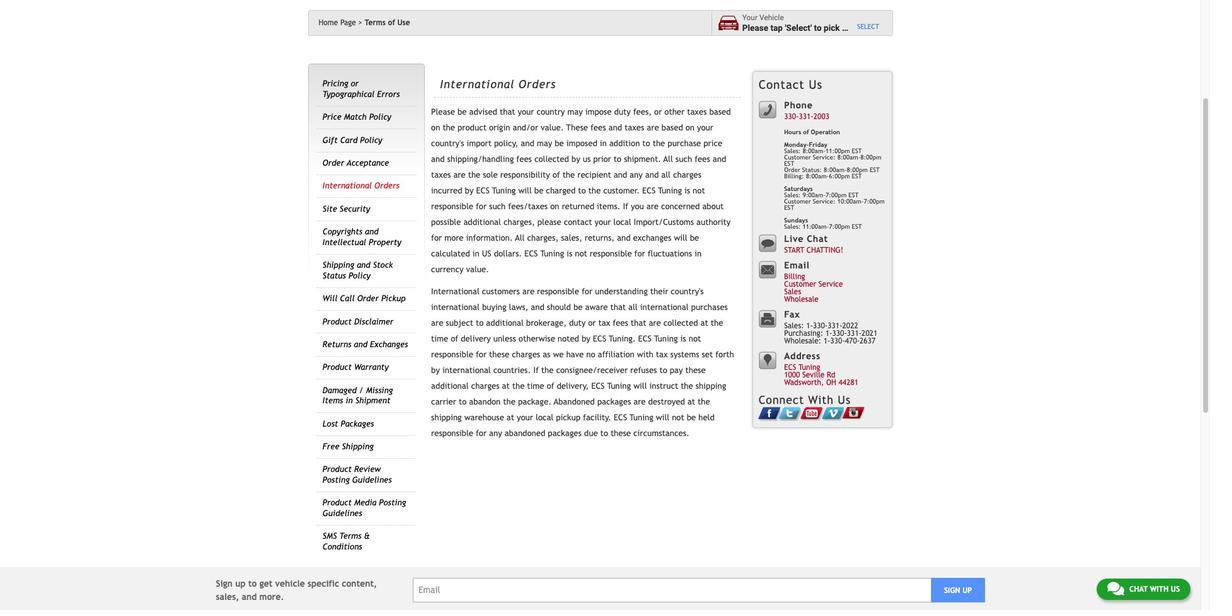 Task type: describe. For each thing, give the bounding box(es) containing it.
in inside damaged / missing items in shipment
[[346, 396, 353, 406]]

1 horizontal spatial taxes
[[625, 123, 645, 132]]

1 horizontal spatial tax
[[656, 350, 668, 359]]

with inside international customers are responsible for understanding their country's international buying laws, and should be aware that all international purchases are subject to additional brokerage, duty or tax fees that are collected at the time of delivery unless otherwise noted by ecs tuning. ecs tuning is not responsible for these charges as we have no affiliation with tax systems set forth by international countries. if the consignee/receiver refuses to pay these additional charges at the time of delivery, ecs tuning will instruct the shipping carrier to abandon the package. abandoned packages are destroyed at the shipping warehouse at your local pickup facility. ecs tuning will not be held responsible for any abandoned packages due to these circumstances.
[[637, 350, 654, 359]]

please
[[538, 218, 562, 227]]

1 horizontal spatial orders
[[519, 77, 556, 91]]

product for product disclaimer
[[323, 317, 352, 326]]

returned
[[562, 202, 595, 211]]

1 vertical spatial all
[[515, 233, 525, 243]]

tuning up systems
[[654, 334, 678, 344]]

live
[[785, 233, 804, 244]]

1 horizontal spatial such
[[676, 155, 692, 164]]

1 vertical spatial additional
[[486, 318, 524, 328]]

and inside shipping and stock status policy
[[357, 261, 371, 270]]

of inside please be advised that your country may impose duty fees, or other taxes based on the product origin and/or value. these fees and taxes are based on your country's import policy, and may be imposed in addition to the purchase price and shipping/handling fees collected by us prior to shipment. all such fees and taxes are the sole responsibility of the recipient and any and all charges incurred by ecs tuning will be charged to the customer. ecs tuning is not responsible for such fees/taxes on returned items. if you are concerned about possible additional charges, please contact your local import/customs authority for more information. all charges, sales, returns, and exchanges will be calculated in us dollars. ecs tuning is not responsible for fluctuations in currency value.
[[553, 170, 560, 180]]

your up price
[[697, 123, 714, 132]]

to right carrier
[[459, 397, 467, 407]]

friday
[[809, 141, 828, 148]]

in left 'us'
[[473, 249, 480, 259]]

your
[[743, 13, 758, 22]]

charges inside please be advised that your country may impose duty fees, or other taxes based on the product origin and/or value. these fees and taxes are based on your country's import policy, and may be imposed in addition to the purchase price and shipping/handling fees collected by us prior to shipment. all such fees and taxes are the sole responsibility of the recipient and any and all charges incurred by ecs tuning will be charged to the customer. ecs tuning is not responsible for such fees/taxes on returned items. if you are concerned about possible additional charges, please contact your local import/customs authority for more information. all charges, sales, returns, and exchanges will be calculated in us dollars. ecs tuning is not responsible for fluctuations in currency value.
[[673, 170, 702, 180]]

1 vertical spatial shipping
[[342, 442, 374, 452]]

delivery,
[[557, 382, 589, 391]]

of left use
[[388, 18, 395, 27]]

0 horizontal spatial these
[[489, 350, 510, 359]]

to up shipment.
[[643, 139, 651, 148]]

by right incurred
[[465, 186, 474, 196]]

international inside international customers are responsible for understanding their country's international buying laws, and should be aware that all international purchases are subject to additional brokerage, duty or tax fees that are collected at the time of delivery unless otherwise noted by ecs tuning. ecs tuning is not responsible for these charges as we have no affiliation with tax systems set forth by international countries. if the consignee/receiver refuses to pay these additional charges at the time of delivery, ecs tuning will instruct the shipping carrier to abandon the package. abandoned packages are destroyed at the shipping warehouse at your local pickup facility. ecs tuning will not be held responsible for any abandoned packages due to these circumstances.
[[431, 287, 480, 296]]

2003
[[814, 112, 830, 121]]

Email email field
[[413, 578, 932, 603]]

6:00pm
[[829, 173, 850, 180]]

be up product
[[458, 107, 467, 117]]

card
[[340, 135, 358, 145]]

up for sign up
[[963, 586, 973, 595]]

for up aware
[[582, 287, 593, 296]]

at down the purchases
[[701, 318, 709, 328]]

items.
[[597, 202, 621, 211]]

2 vertical spatial additional
[[431, 382, 469, 391]]

customers
[[482, 287, 520, 296]]

free
[[323, 442, 340, 452]]

0 horizontal spatial packages
[[548, 429, 582, 438]]

ecs down consignee/receiver
[[592, 382, 605, 391]]

hours
[[785, 129, 802, 136]]

0 vertical spatial based
[[710, 107, 731, 117]]

1 customer from the top
[[785, 154, 811, 161]]

fluctuations
[[648, 249, 692, 259]]

contact us
[[759, 78, 823, 91]]

us for chat
[[1171, 585, 1180, 594]]

product media posting guidelines
[[323, 498, 406, 518]]

in up prior
[[600, 139, 607, 148]]

product warranty
[[323, 363, 389, 372]]

all inside international customers are responsible for understanding their country's international buying laws, and should be aware that all international purchases are subject to additional brokerage, duty or tax fees that are collected at the time of delivery unless otherwise noted by ecs tuning. ecs tuning is not responsible for these charges as we have no affiliation with tax systems set forth by international countries. if the consignee/receiver refuses to pay these additional charges at the time of delivery, ecs tuning will instruct the shipping carrier to abandon the package. abandoned packages are destroyed at the shipping warehouse at your local pickup facility. ecs tuning will not be held responsible for any abandoned packages due to these circumstances.
[[629, 303, 638, 312]]

warranty
[[354, 363, 389, 372]]

international down the their
[[640, 303, 689, 312]]

8:00am- up 6:00pm on the top of the page
[[838, 154, 861, 161]]

tuning.
[[609, 334, 636, 344]]

acceptance
[[347, 158, 389, 168]]

their
[[651, 287, 669, 296]]

your up and/or
[[518, 107, 534, 117]]

1 vertical spatial based
[[662, 123, 683, 132]]

fees down impose at the top
[[591, 123, 606, 132]]

your up returns,
[[595, 218, 611, 227]]

price match policy
[[323, 112, 391, 122]]

set
[[702, 350, 713, 359]]

0 horizontal spatial us
[[809, 78, 823, 91]]

the right the abandon
[[503, 397, 516, 407]]

email
[[785, 260, 810, 270]]

tuning inside address ecs tuning 1000 seville rd wadsworth, oh 44281
[[799, 363, 821, 372]]

live chat start chatting!
[[785, 233, 844, 255]]

pay
[[670, 366, 683, 375]]

at right the destroyed
[[688, 397, 696, 407]]

ecs inside address ecs tuning 1000 seville rd wadsworth, oh 44281
[[785, 363, 797, 372]]

responsible up should
[[537, 287, 579, 296]]

at down countries.
[[502, 382, 510, 391]]

2 sales: from the top
[[785, 192, 801, 199]]

1 vertical spatial international
[[323, 181, 372, 191]]

imposed
[[567, 139, 598, 148]]

fees inside international customers are responsible for understanding their country's international buying laws, and should be aware that all international purchases are subject to additional brokerage, duty or tax fees that are collected at the time of delivery unless otherwise noted by ecs tuning. ecs tuning is not responsible for these charges as we have no affiliation with tax systems set forth by international countries. if the consignee/receiver refuses to pay these additional charges at the time of delivery, ecs tuning will instruct the shipping carrier to abandon the package. abandoned packages are destroyed at the shipping warehouse at your local pickup facility. ecs tuning will not be held responsible for any abandoned packages due to these circumstances.
[[613, 318, 629, 328]]

held
[[699, 413, 715, 423]]

2 vertical spatial that
[[631, 318, 647, 328]]

&
[[364, 532, 370, 541]]

and right returns,
[[617, 233, 631, 243]]

2 horizontal spatial 331-
[[847, 329, 862, 338]]

'select'
[[785, 22, 812, 32]]

sales
[[785, 288, 802, 297]]

sign for sign up to get vehicle specific content, sales, and more.
[[216, 579, 233, 589]]

will down 'refuses'
[[634, 382, 647, 391]]

international orders link
[[323, 181, 400, 191]]

authority
[[697, 218, 731, 227]]

1 vertical spatial may
[[537, 139, 552, 148]]

order acceptance
[[323, 158, 389, 168]]

price match policy link
[[323, 112, 391, 122]]

the up held
[[698, 397, 710, 407]]

for down warehouse
[[476, 429, 487, 438]]

local inside please be advised that your country may impose duty fees, or other taxes based on the product origin and/or value. these fees and taxes are based on your country's import policy, and may be imposed in addition to the purchase price and shipping/handling fees collected by us prior to shipment. all such fees and taxes are the sole responsibility of the recipient and any and all charges incurred by ecs tuning will be charged to the customer. ecs tuning is not responsible for such fees/taxes on returned items. if you are concerned about possible additional charges, please contact your local import/customs authority for more information. all charges, sales, returns, and exchanges will be calculated in us dollars. ecs tuning is not responsible for fluctuations in currency value.
[[614, 218, 632, 227]]

2022
[[843, 322, 859, 331]]

us
[[583, 155, 591, 164]]

select
[[858, 23, 880, 30]]

1 horizontal spatial on
[[551, 202, 560, 211]]

ecs right tuning.
[[638, 334, 652, 344]]

1 horizontal spatial chat
[[1130, 585, 1148, 594]]

1 vertical spatial international orders
[[323, 181, 400, 191]]

will down responsibility
[[519, 186, 532, 196]]

be left aware
[[574, 303, 583, 312]]

order inside hours of operation monday-friday sales: 8:00am-11:00pm est customer service: 8:00am-8:00pm est order status: 8:00am-8:00pm est billing: 8:00am-6:00pm est saturdays sales: 9:00am-7:00pm est customer service: 10:00am-7:00pm est sundays sales: 11:00am-7:00pm est
[[785, 166, 801, 173]]

free shipping
[[323, 442, 374, 452]]

will
[[323, 294, 338, 303]]

0 vertical spatial 8:00pm
[[861, 154, 882, 161]]

0 vertical spatial international orders
[[440, 77, 556, 91]]

possible
[[431, 218, 461, 227]]

2637
[[860, 337, 876, 346]]

responsible down returns,
[[590, 249, 632, 259]]

ecs right the dollars.
[[525, 249, 538, 259]]

of inside hours of operation monday-friday sales: 8:00am-11:00pm est customer service: 8:00am-8:00pm est order status: 8:00am-8:00pm est billing: 8:00am-6:00pm est saturdays sales: 9:00am-7:00pm est customer service: 10:00am-7:00pm est sundays sales: 11:00am-7:00pm est
[[803, 129, 809, 136]]

the up "charged"
[[563, 170, 575, 180]]

ecs up 'no'
[[593, 334, 607, 344]]

responsible down incurred
[[431, 202, 474, 211]]

at up abandoned
[[507, 413, 515, 423]]

0 vertical spatial shipping
[[696, 382, 727, 391]]

ecs down sole
[[476, 186, 490, 196]]

tuning down please
[[541, 249, 564, 259]]

guidelines for review
[[352, 475, 392, 485]]

not up systems
[[689, 334, 701, 344]]

1 vertical spatial charges,
[[527, 233, 559, 243]]

product for product review posting guidelines
[[323, 465, 352, 474]]

will call order pickup
[[323, 294, 406, 303]]

44281
[[839, 379, 859, 387]]

your inside international customers are responsible for understanding their country's international buying laws, and should be aware that all international purchases are subject to additional brokerage, duty or tax fees that are collected at the time of delivery unless otherwise noted by ecs tuning. ecs tuning is not responsible for these charges as we have no affiliation with tax systems set forth by international countries. if the consignee/receiver refuses to pay these additional charges at the time of delivery, ecs tuning will instruct the shipping carrier to abandon the package. abandoned packages are destroyed at the shipping warehouse at your local pickup facility. ecs tuning will not be held responsible for any abandoned packages due to these circumstances.
[[517, 413, 533, 423]]

10:00am-
[[838, 198, 864, 205]]

tuning down sole
[[492, 186, 516, 196]]

the down recipient
[[589, 186, 601, 196]]

and down and/or
[[521, 139, 535, 148]]

9:00am-
[[803, 192, 826, 199]]

are down 'fees,'
[[647, 123, 659, 132]]

0 vertical spatial tax
[[599, 318, 611, 328]]

the down the purchases
[[711, 318, 723, 328]]

to inside your vehicle please tap 'select' to pick a vehicle
[[814, 22, 822, 32]]

of down the subject at the bottom left of page
[[451, 334, 459, 344]]

0 horizontal spatial value.
[[466, 265, 489, 274]]

responsible down delivery
[[431, 350, 474, 359]]

page
[[340, 18, 356, 27]]

buying
[[482, 303, 507, 312]]

information.
[[466, 233, 513, 243]]

to up returned
[[578, 186, 586, 196]]

gift card policy
[[323, 135, 382, 145]]

0 vertical spatial international
[[440, 77, 515, 91]]

returns and exchanges
[[323, 340, 408, 349]]

is inside international customers are responsible for understanding their country's international buying laws, and should be aware that all international purchases are subject to additional brokerage, duty or tax fees that are collected at the time of delivery unless otherwise noted by ecs tuning. ecs tuning is not responsible for these charges as we have no affiliation with tax systems set forth by international countries. if the consignee/receiver refuses to pay these additional charges at the time of delivery, ecs tuning will instruct the shipping carrier to abandon the package. abandoned packages are destroyed at the shipping warehouse at your local pickup facility. ecs tuning will not be held responsible for any abandoned packages due to these circumstances.
[[681, 334, 686, 344]]

7:00pm right 9:00am-
[[864, 198, 885, 205]]

free shipping link
[[323, 442, 374, 452]]

for left more
[[431, 233, 442, 243]]

1- right wholesale:
[[824, 337, 831, 346]]

import
[[467, 139, 492, 148]]

warehouse
[[465, 413, 504, 423]]

are left the subject at the bottom left of page
[[431, 318, 444, 328]]

0 vertical spatial is
[[685, 186, 691, 196]]

site security link
[[323, 204, 370, 214]]

sales, inside please be advised that your country may impose duty fees, or other taxes based on the product origin and/or value. these fees and taxes are based on your country's import policy, and may be imposed in addition to the purchase price and shipping/handling fees collected by us prior to shipment. all such fees and taxes are the sole responsibility of the recipient and any and all charges incurred by ecs tuning will be charged to the customer. ecs tuning is not responsible for such fees/taxes on returned items. if you are concerned about possible additional charges, please contact your local import/customs authority for more information. all charges, sales, returns, and exchanges will be calculated in us dollars. ecs tuning is not responsible for fluctuations in currency value.
[[561, 233, 583, 243]]

1 horizontal spatial may
[[568, 107, 583, 117]]

sign for sign up
[[945, 586, 961, 595]]

lost packages
[[323, 419, 374, 429]]

330- up wholesale:
[[813, 322, 828, 331]]

1 horizontal spatial charges
[[512, 350, 541, 359]]

be up the fees/taxes
[[535, 186, 544, 196]]

the left product
[[443, 123, 455, 132]]

7:00pm down 10:00am- at top right
[[829, 223, 850, 230]]

fees down price
[[695, 155, 710, 164]]

tuning down 'refuses'
[[607, 382, 631, 391]]

not down returns,
[[575, 249, 588, 259]]

international down delivery
[[443, 366, 491, 375]]

for down delivery
[[476, 350, 487, 359]]

331- inside phone 330-331-2003
[[799, 112, 814, 121]]

330- down 2022
[[831, 337, 845, 346]]

product for product warranty
[[323, 363, 352, 372]]

the up shipment.
[[653, 139, 665, 148]]

additional inside please be advised that your country may impose duty fees, or other taxes based on the product origin and/or value. these fees and taxes are based on your country's import policy, and may be imposed in addition to the purchase price and shipping/handling fees collected by us prior to shipment. all such fees and taxes are the sole responsibility of the recipient and any and all charges incurred by ecs tuning will be charged to the customer. ecs tuning is not responsible for such fees/taxes on returned items. if you are concerned about possible additional charges, please contact your local import/customs authority for more information. all charges, sales, returns, and exchanges will be calculated in us dollars. ecs tuning is not responsible for fluctuations in currency value.
[[464, 218, 501, 227]]

for up information.
[[476, 202, 487, 211]]

2 vertical spatial these
[[611, 429, 631, 438]]

carrier
[[431, 397, 456, 407]]

country's inside please be advised that your country may impose duty fees, or other taxes based on the product origin and/or value. these fees and taxes are based on your country's import policy, and may be imposed in addition to the purchase price and shipping/handling fees collected by us prior to shipment. all such fees and taxes are the sole responsibility of the recipient and any and all charges incurred by ecs tuning will be charged to the customer. ecs tuning is not responsible for such fees/taxes on returned items. if you are concerned about possible additional charges, please contact your local import/customs authority for more information. all charges, sales, returns, and exchanges will be calculated in us dollars. ecs tuning is not responsible for fluctuations in currency value.
[[431, 139, 464, 148]]

aware
[[585, 303, 608, 312]]

monday-
[[785, 141, 809, 148]]

sign up
[[945, 586, 973, 595]]

about
[[703, 202, 724, 211]]

will up circumstances.
[[656, 413, 670, 423]]

us for connect
[[838, 393, 851, 407]]

by left us
[[572, 155, 581, 164]]

ecs right facility.
[[614, 413, 627, 423]]

for down exchanges
[[635, 249, 645, 259]]

abandoned
[[505, 429, 546, 438]]

are up the laws,
[[523, 287, 535, 296]]

international up the subject at the bottom left of page
[[431, 303, 480, 312]]

1 horizontal spatial that
[[611, 303, 626, 312]]

items
[[323, 396, 343, 406]]

comments image
[[1108, 581, 1125, 597]]

0 vertical spatial taxes
[[687, 107, 707, 117]]

or inside international customers are responsible for understanding their country's international buying laws, and should be aware that all international purchases are subject to additional brokerage, duty or tax fees that are collected at the time of delivery unless otherwise noted by ecs tuning. ecs tuning is not responsible for these charges as we have no affiliation with tax systems set forth by international countries. if the consignee/receiver refuses to pay these additional charges at the time of delivery, ecs tuning will instruct the shipping carrier to abandon the package. abandoned packages are destroyed at the shipping warehouse at your local pickup facility. ecs tuning will not be held responsible for any abandoned packages due to these circumstances.
[[588, 318, 596, 328]]

posting for product media posting guidelines
[[379, 498, 406, 508]]

if inside international customers are responsible for understanding their country's international buying laws, and should be aware that all international purchases are subject to additional brokerage, duty or tax fees that are collected at the time of delivery unless otherwise noted by ecs tuning. ecs tuning is not responsible for these charges as we have no affiliation with tax systems set forth by international countries. if the consignee/receiver refuses to pay these additional charges at the time of delivery, ecs tuning will instruct the shipping carrier to abandon the package. abandoned packages are destroyed at the shipping warehouse at your local pickup facility. ecs tuning will not be held responsible for any abandoned packages due to these circumstances.
[[534, 366, 539, 375]]

status
[[323, 271, 346, 280]]

0 vertical spatial time
[[431, 334, 448, 344]]

shipping inside shipping and stock status policy
[[323, 261, 355, 270]]

are down the their
[[649, 318, 661, 328]]

sundays
[[785, 217, 808, 224]]

us
[[482, 249, 492, 259]]

duty inside international customers are responsible for understanding their country's international buying laws, and should be aware that all international purchases are subject to additional brokerage, duty or tax fees that are collected at the time of delivery unless otherwise noted by ecs tuning. ecs tuning is not responsible for these charges as we have no affiliation with tax systems set forth by international countries. if the consignee/receiver refuses to pay these additional charges at the time of delivery, ecs tuning will instruct the shipping carrier to abandon the package. abandoned packages are destroyed at the shipping warehouse at your local pickup facility. ecs tuning will not be held responsible for any abandoned packages due to these circumstances.
[[569, 318, 586, 328]]

pricing
[[323, 79, 348, 89]]

2 vertical spatial taxes
[[431, 170, 451, 180]]

0 horizontal spatial orders
[[375, 181, 400, 191]]

collected inside international customers are responsible for understanding their country's international buying laws, and should be aware that all international purchases are subject to additional brokerage, duty or tax fees that are collected at the time of delivery unless otherwise noted by ecs tuning. ecs tuning is not responsible for these charges as we have no affiliation with tax systems set forth by international countries. if the consignee/receiver refuses to pay these additional charges at the time of delivery, ecs tuning will instruct the shipping carrier to abandon the package. abandoned packages are destroyed at the shipping warehouse at your local pickup facility. ecs tuning will not be held responsible for any abandoned packages due to these circumstances.
[[664, 318, 698, 328]]

1 horizontal spatial value.
[[541, 123, 564, 132]]

by up carrier
[[431, 366, 440, 375]]

tuning up circumstances.
[[630, 413, 654, 423]]

to right due at the bottom
[[601, 429, 608, 438]]

connect
[[759, 393, 805, 407]]

8:00am- up status:
[[803, 148, 826, 154]]

errors
[[377, 89, 400, 99]]

start chatting! link
[[785, 246, 844, 255]]

saturdays
[[785, 185, 813, 192]]

1- left 2022
[[826, 329, 833, 338]]

2 horizontal spatial on
[[686, 123, 695, 132]]

you
[[631, 202, 644, 211]]

the down countries.
[[512, 382, 525, 391]]

not down the destroyed
[[672, 413, 685, 423]]

product disclaimer
[[323, 317, 394, 326]]

3 sales: from the top
[[785, 223, 801, 230]]

0 horizontal spatial shipping
[[431, 413, 462, 423]]

not up about
[[693, 186, 705, 196]]

be left imposed
[[555, 139, 564, 148]]

2 customer from the top
[[785, 198, 811, 205]]

impose
[[586, 107, 612, 117]]

8:00am- up 9:00am-
[[806, 173, 829, 180]]

terms of use
[[365, 18, 410, 27]]

missing
[[366, 386, 393, 395]]

we
[[553, 350, 564, 359]]

site security
[[323, 204, 370, 214]]

1 vertical spatial is
[[567, 249, 573, 259]]

1 horizontal spatial with
[[1151, 585, 1169, 594]]

purchasing:
[[785, 329, 824, 338]]

0 vertical spatial all
[[664, 155, 673, 164]]

home page
[[319, 18, 356, 27]]

all inside please be advised that your country may impose duty fees, or other taxes based on the product origin and/or value. these fees and taxes are based on your country's import policy, and may be imposed in addition to the purchase price and shipping/handling fees collected by us prior to shipment. all such fees and taxes are the sole responsibility of the recipient and any and all charges incurred by ecs tuning will be charged to the customer. ecs tuning is not responsible for such fees/taxes on returned items. if you are concerned about possible additional charges, please contact your local import/customs authority for more information. all charges, sales, returns, and exchanges will be calculated in us dollars. ecs tuning is not responsible for fluctuations in currency value.
[[662, 170, 671, 180]]

unless
[[494, 334, 516, 344]]

conditions
[[323, 542, 362, 552]]

price
[[704, 139, 723, 148]]

responsibility
[[501, 170, 550, 180]]

billing
[[785, 273, 806, 281]]

that inside please be advised that your country may impose duty fees, or other taxes based on the product origin and/or value. these fees and taxes are based on your country's import policy, and may be imposed in addition to the purchase price and shipping/handling fees collected by us prior to shipment. all such fees and taxes are the sole responsibility of the recipient and any and all charges incurred by ecs tuning will be charged to the customer. ecs tuning is not responsible for such fees/taxes on returned items. if you are concerned about possible additional charges, please contact your local import/customs authority for more information. all charges, sales, returns, and exchanges will be calculated in us dollars. ecs tuning is not responsible for fluctuations in currency value.
[[500, 107, 516, 117]]



Task type: locate. For each thing, give the bounding box(es) containing it.
that
[[500, 107, 516, 117], [611, 303, 626, 312], [631, 318, 647, 328]]

sign inside button
[[945, 586, 961, 595]]

connect with us
[[759, 393, 851, 407]]

customer service link
[[785, 280, 843, 289]]

exchanges
[[370, 340, 408, 349]]

abandoned
[[554, 397, 595, 407]]

gift
[[323, 135, 338, 145]]

service
[[819, 280, 843, 289]]

1 service: from the top
[[813, 154, 836, 161]]

0 vertical spatial any
[[630, 170, 643, 180]]

1 horizontal spatial terms
[[365, 18, 386, 27]]

1 vertical spatial shipping
[[431, 413, 462, 423]]

home page link
[[319, 18, 362, 27]]

the down pay
[[681, 382, 693, 391]]

1 horizontal spatial 331-
[[828, 322, 843, 331]]

will up the 'fluctuations'
[[674, 233, 688, 243]]

2 vertical spatial us
[[1171, 585, 1180, 594]]

policy for price match policy
[[369, 112, 391, 122]]

fax sales: 1-330-331-2022 purchasing: 1-330-331-2021 wholesale: 1-330-470-2637
[[785, 309, 878, 346]]

home
[[319, 18, 338, 27]]

vehicle right a
[[849, 22, 877, 32]]

1 horizontal spatial duty
[[614, 107, 631, 117]]

guidelines for media
[[323, 509, 362, 518]]

0 vertical spatial packages
[[598, 397, 631, 407]]

posting inside product media posting guidelines
[[379, 498, 406, 508]]

chat with us link
[[1097, 579, 1191, 600]]

please inside please be advised that your country may impose duty fees, or other taxes based on the product origin and/or value. these fees and taxes are based on your country's import policy, and may be imposed in addition to the purchase price and shipping/handling fees collected by us prior to shipment. all such fees and taxes are the sole responsibility of the recipient and any and all charges incurred by ecs tuning will be charged to the customer. ecs tuning is not responsible for such fees/taxes on returned items. if you are concerned about possible additional charges, please contact your local import/customs authority for more information. all charges, sales, returns, and exchanges will be calculated in us dollars. ecs tuning is not responsible for fluctuations in currency value.
[[431, 107, 455, 117]]

on left product
[[431, 123, 440, 132]]

instruct
[[650, 382, 679, 391]]

2 vertical spatial policy
[[349, 271, 371, 280]]

up
[[235, 579, 246, 589], [963, 586, 973, 595]]

1 vertical spatial or
[[655, 107, 662, 117]]

and inside the copyrights and intellectual property
[[365, 227, 379, 237]]

terms right page
[[365, 18, 386, 27]]

international up site security
[[323, 181, 372, 191]]

be left held
[[687, 413, 696, 423]]

2 product from the top
[[323, 363, 352, 372]]

advised
[[469, 107, 497, 117]]

country's inside international customers are responsible for understanding their country's international buying laws, and should be aware that all international purchases are subject to additional brokerage, duty or tax fees that are collected at the time of delivery unless otherwise noted by ecs tuning. ecs tuning is not responsible for these charges as we have no affiliation with tax systems set forth by international countries. if the consignee/receiver refuses to pay these additional charges at the time of delivery, ecs tuning will instruct the shipping carrier to abandon the package. abandoned packages are destroyed at the shipping warehouse at your local pickup facility. ecs tuning will not be held responsible for any abandoned packages due to these circumstances.
[[671, 287, 704, 296]]

if inside please be advised that your country may impose duty fees, or other taxes based on the product origin and/or value. these fees and taxes are based on your country's import policy, and may be imposed in addition to the purchase price and shipping/handling fees collected by us prior to shipment. all such fees and taxes are the sole responsibility of the recipient and any and all charges incurred by ecs tuning will be charged to the customer. ecs tuning is not responsible for such fees/taxes on returned items. if you are concerned about possible additional charges, please contact your local import/customs authority for more information. all charges, sales, returns, and exchanges will be calculated in us dollars. ecs tuning is not responsible for fluctuations in currency value.
[[623, 202, 629, 211]]

taxes right other
[[687, 107, 707, 117]]

that up tuning.
[[631, 318, 647, 328]]

posting for product review posting guidelines
[[323, 475, 350, 485]]

0 vertical spatial duty
[[614, 107, 631, 117]]

guidelines inside product media posting guidelines
[[323, 509, 362, 518]]

1 vertical spatial such
[[489, 202, 506, 211]]

0 vertical spatial that
[[500, 107, 516, 117]]

countries.
[[494, 366, 531, 375]]

sales: down billing:
[[785, 192, 801, 199]]

3 product from the top
[[323, 465, 352, 474]]

and
[[609, 123, 622, 132], [521, 139, 535, 148], [431, 155, 445, 164], [713, 155, 727, 164], [614, 170, 628, 180], [646, 170, 659, 180], [365, 227, 379, 237], [617, 233, 631, 243], [357, 261, 371, 270], [531, 303, 545, 312], [354, 340, 368, 349], [242, 592, 257, 602]]

or inside the pricing or typographical errors
[[351, 79, 359, 89]]

damaged
[[323, 386, 357, 395]]

1 vertical spatial collected
[[664, 318, 698, 328]]

all down understanding
[[629, 303, 638, 312]]

sales link
[[785, 288, 802, 297]]

have
[[567, 350, 584, 359]]

0 vertical spatial such
[[676, 155, 692, 164]]

these
[[489, 350, 510, 359], [686, 366, 706, 375], [611, 429, 631, 438]]

tuning down address
[[799, 363, 821, 372]]

sign up to get vehicle specific content, sales, and more.
[[216, 579, 377, 602]]

and down shipment.
[[646, 170, 659, 180]]

1 vertical spatial taxes
[[625, 123, 645, 132]]

fax
[[785, 309, 801, 320]]

0 horizontal spatial order
[[323, 158, 344, 168]]

brokerage,
[[526, 318, 567, 328]]

to inside sign up to get vehicle specific content, sales, and more.
[[248, 579, 257, 589]]

0 vertical spatial these
[[489, 350, 510, 359]]

sole
[[483, 170, 498, 180]]

0 vertical spatial if
[[623, 202, 629, 211]]

any inside please be advised that your country may impose duty fees, or other taxes based on the product origin and/or value. these fees and taxes are based on your country's import policy, and may be imposed in addition to the purchase price and shipping/handling fees collected by us prior to shipment. all such fees and taxes are the sole responsibility of the recipient and any and all charges incurred by ecs tuning will be charged to the customer. ecs tuning is not responsible for such fees/taxes on returned items. if you are concerned about possible additional charges, please contact your local import/customs authority for more information. all charges, sales, returns, and exchanges will be calculated in us dollars. ecs tuning is not responsible for fluctuations in currency value.
[[630, 170, 643, 180]]

2 horizontal spatial charges
[[673, 170, 702, 180]]

1000
[[785, 371, 800, 380]]

intellectual
[[323, 238, 366, 247]]

2 horizontal spatial order
[[785, 166, 801, 173]]

value. down 'us'
[[466, 265, 489, 274]]

are
[[647, 123, 659, 132], [454, 170, 466, 180], [647, 202, 659, 211], [523, 287, 535, 296], [431, 318, 444, 328], [649, 318, 661, 328], [634, 397, 646, 407]]

specific
[[308, 579, 339, 589]]

are right "you"
[[647, 202, 659, 211]]

any inside international customers are responsible for understanding their country's international buying laws, and should be aware that all international purchases are subject to additional brokerage, duty or tax fees that are collected at the time of delivery unless otherwise noted by ecs tuning. ecs tuning is not responsible for these charges as we have no affiliation with tax systems set forth by international countries. if the consignee/receiver refuses to pay these additional charges at the time of delivery, ecs tuning will instruct the shipping carrier to abandon the package. abandoned packages are destroyed at the shipping warehouse at your local pickup facility. ecs tuning will not be held responsible for any abandoned packages due to these circumstances.
[[489, 429, 502, 438]]

0 horizontal spatial based
[[662, 123, 683, 132]]

1 horizontal spatial shipping
[[696, 382, 727, 391]]

pickup
[[556, 413, 581, 423]]

vehicle up 'more.'
[[275, 579, 305, 589]]

local
[[614, 218, 632, 227], [536, 413, 554, 423]]

lost
[[323, 419, 338, 429]]

terms up conditions
[[340, 532, 362, 541]]

chat down 11:00am-
[[807, 233, 829, 244]]

0 vertical spatial us
[[809, 78, 823, 91]]

1 vertical spatial please
[[431, 107, 455, 117]]

shipping down set
[[696, 382, 727, 391]]

4 sales: from the top
[[785, 322, 804, 331]]

for
[[476, 202, 487, 211], [431, 233, 442, 243], [635, 249, 645, 259], [582, 287, 593, 296], [476, 350, 487, 359], [476, 429, 487, 438]]

policy for gift card policy
[[360, 135, 382, 145]]

ecs up "you"
[[643, 186, 656, 196]]

0 vertical spatial collected
[[535, 155, 569, 164]]

product disclaimer link
[[323, 317, 394, 326]]

additional
[[464, 218, 501, 227], [486, 318, 524, 328], [431, 382, 469, 391]]

us up phone
[[809, 78, 823, 91]]

2 vertical spatial or
[[588, 318, 596, 328]]

stock
[[373, 261, 393, 270]]

packages up facility.
[[598, 397, 631, 407]]

policy down errors
[[369, 112, 391, 122]]

international down currency
[[431, 287, 480, 296]]

purchase
[[668, 139, 701, 148]]

should
[[547, 303, 571, 312]]

of up "charged"
[[553, 170, 560, 180]]

otherwise
[[519, 334, 555, 344]]

with right comments icon
[[1151, 585, 1169, 594]]

1 vertical spatial country's
[[671, 287, 704, 296]]

us down 44281
[[838, 393, 851, 407]]

1 horizontal spatial please
[[743, 22, 769, 32]]

destroyed
[[649, 397, 685, 407]]

2 horizontal spatial that
[[631, 318, 647, 328]]

sales,
[[561, 233, 583, 243], [216, 592, 239, 602]]

1 vertical spatial all
[[629, 303, 638, 312]]

0 horizontal spatial please
[[431, 107, 455, 117]]

to right prior
[[614, 155, 622, 164]]

0 vertical spatial all
[[662, 170, 671, 180]]

the down as
[[542, 366, 554, 375]]

based up price
[[710, 107, 731, 117]]

vehicle inside your vehicle please tap 'select' to pick a vehicle
[[849, 22, 877, 32]]

orders
[[519, 77, 556, 91], [375, 181, 400, 191]]

in right the 'fluctuations'
[[695, 249, 702, 259]]

country
[[537, 107, 565, 117]]

on up purchase
[[686, 123, 695, 132]]

product inside product review posting guidelines
[[323, 465, 352, 474]]

0 horizontal spatial such
[[489, 202, 506, 211]]

1 horizontal spatial up
[[963, 586, 973, 595]]

vehicle
[[760, 13, 784, 22]]

the left sole
[[468, 170, 481, 180]]

sales: inside fax sales: 1-330-331-2022 purchasing: 1-330-331-2021 wholesale: 1-330-470-2637
[[785, 322, 804, 331]]

2021
[[862, 329, 878, 338]]

gift card policy link
[[323, 135, 382, 145]]

charges down purchase
[[673, 170, 702, 180]]

tax left systems
[[656, 350, 668, 359]]

0 vertical spatial orders
[[519, 77, 556, 91]]

0 vertical spatial with
[[637, 350, 654, 359]]

0 vertical spatial service:
[[813, 154, 836, 161]]

product down returns
[[323, 363, 352, 372]]

consignee/receiver
[[556, 366, 628, 375]]

such down purchase
[[676, 155, 692, 164]]

tuning up concerned
[[658, 186, 682, 196]]

330- left "2637"
[[833, 329, 847, 338]]

that up origin
[[500, 107, 516, 117]]

0 horizontal spatial any
[[489, 429, 502, 438]]

that down understanding
[[611, 303, 626, 312]]

0 vertical spatial local
[[614, 218, 632, 227]]

is up systems
[[681, 334, 686, 344]]

by up 'no'
[[582, 334, 591, 344]]

1 horizontal spatial based
[[710, 107, 731, 117]]

shipping and stock status policy
[[323, 261, 393, 280]]

and up customer.
[[614, 170, 628, 180]]

please inside your vehicle please tap 'select' to pick a vehicle
[[743, 22, 769, 32]]

operation
[[811, 129, 841, 136]]

local down items.
[[614, 218, 632, 227]]

guidelines inside product review posting guidelines
[[352, 475, 392, 485]]

based down other
[[662, 123, 683, 132]]

local inside international customers are responsible for understanding their country's international buying laws, and should be aware that all international purchases are subject to additional brokerage, duty or tax fees that are collected at the time of delivery unless otherwise noted by ecs tuning. ecs tuning is not responsible for these charges as we have no affiliation with tax systems set forth by international countries. if the consignee/receiver refuses to pay these additional charges at the time of delivery, ecs tuning will instruct the shipping carrier to abandon the package. abandoned packages are destroyed at the shipping warehouse at your local pickup facility. ecs tuning will not be held responsible for any abandoned packages due to these circumstances.
[[536, 413, 554, 423]]

up for sign up to get vehicle specific content, sales, and more.
[[235, 579, 246, 589]]

1 vertical spatial duty
[[569, 318, 586, 328]]

address
[[785, 351, 821, 361]]

purchases
[[691, 303, 728, 312]]

est
[[852, 148, 862, 154], [785, 160, 795, 167], [870, 166, 880, 173], [852, 173, 862, 180], [849, 192, 859, 199], [785, 204, 795, 211], [852, 223, 862, 230]]

copyrights and intellectual property link
[[323, 227, 402, 247]]

circumstances.
[[634, 429, 690, 438]]

customer inside "email billing customer service sales wholesale"
[[785, 280, 817, 289]]

pickup
[[381, 294, 406, 303]]

2 vertical spatial customer
[[785, 280, 817, 289]]

0 vertical spatial posting
[[323, 475, 350, 485]]

with
[[809, 393, 834, 407]]

product for product media posting guidelines
[[323, 498, 352, 508]]

0 horizontal spatial country's
[[431, 139, 464, 148]]

product warranty link
[[323, 363, 389, 372]]

1 vertical spatial vehicle
[[275, 579, 305, 589]]

0 horizontal spatial with
[[637, 350, 654, 359]]

status:
[[803, 166, 822, 173]]

charges up the abandon
[[471, 382, 500, 391]]

1 horizontal spatial vehicle
[[849, 22, 877, 32]]

product up returns
[[323, 317, 352, 326]]

0 vertical spatial please
[[743, 22, 769, 32]]

guidelines down media
[[323, 509, 362, 518]]

are up incurred
[[454, 170, 466, 180]]

1 vertical spatial posting
[[379, 498, 406, 508]]

1 horizontal spatial or
[[588, 318, 596, 328]]

seville
[[803, 371, 825, 380]]

be down 'authority'
[[690, 233, 699, 243]]

policy inside shipping and stock status policy
[[349, 271, 371, 280]]

0 horizontal spatial may
[[537, 139, 552, 148]]

0 horizontal spatial local
[[536, 413, 554, 423]]

330- inside phone 330-331-2003
[[785, 112, 799, 121]]

1 horizontal spatial time
[[527, 382, 544, 391]]

responsible down carrier
[[431, 429, 474, 438]]

shipping
[[696, 382, 727, 391], [431, 413, 462, 423]]

1 vertical spatial policy
[[360, 135, 382, 145]]

product inside product media posting guidelines
[[323, 498, 352, 508]]

and inside international customers are responsible for understanding their country's international buying laws, and should be aware that all international purchases are subject to additional brokerage, duty or tax fees that are collected at the time of delivery unless otherwise noted by ecs tuning. ecs tuning is not responsible for these charges as we have no affiliation with tax systems set forth by international countries. if the consignee/receiver refuses to pay these additional charges at the time of delivery, ecs tuning will instruct the shipping carrier to abandon the package. abandoned packages are destroyed at the shipping warehouse at your local pickup facility. ecs tuning will not be held responsible for any abandoned packages due to these circumstances.
[[531, 303, 545, 312]]

country's down product
[[431, 139, 464, 148]]

1 vertical spatial if
[[534, 366, 539, 375]]

systems
[[671, 350, 700, 359]]

returns,
[[585, 233, 615, 243]]

damaged / missing items in shipment
[[323, 386, 393, 406]]

1 vertical spatial 8:00pm
[[847, 166, 868, 173]]

exchanges
[[633, 233, 672, 243]]

price
[[323, 112, 342, 122]]

1 horizontal spatial country's
[[671, 287, 704, 296]]

1 vertical spatial with
[[1151, 585, 1169, 594]]

taxes up incurred
[[431, 170, 451, 180]]

additional up unless at the bottom of the page
[[486, 318, 524, 328]]

posting inside product review posting guidelines
[[323, 475, 350, 485]]

security
[[340, 204, 370, 214]]

0 horizontal spatial taxes
[[431, 170, 451, 180]]

based
[[710, 107, 731, 117], [662, 123, 683, 132]]

to left pay
[[660, 366, 668, 375]]

additional up information.
[[464, 218, 501, 227]]

sign up button
[[932, 578, 985, 603]]

packages
[[598, 397, 631, 407], [548, 429, 582, 438]]

order
[[323, 158, 344, 168], [785, 166, 801, 173], [357, 294, 379, 303]]

7:00pm down 6:00pm on the top of the page
[[826, 192, 847, 199]]

1 product from the top
[[323, 317, 352, 326]]

is down contact
[[567, 249, 573, 259]]

1 horizontal spatial packages
[[598, 397, 631, 407]]

and up incurred
[[431, 155, 445, 164]]

1 vertical spatial guidelines
[[323, 509, 362, 518]]

0 horizontal spatial posting
[[323, 475, 350, 485]]

review
[[354, 465, 381, 474]]

to up delivery
[[476, 318, 484, 328]]

0 horizontal spatial on
[[431, 123, 440, 132]]

1 vertical spatial packages
[[548, 429, 582, 438]]

0 vertical spatial value.
[[541, 123, 564, 132]]

1 vertical spatial that
[[611, 303, 626, 312]]

2 horizontal spatial these
[[686, 366, 706, 375]]

0 horizontal spatial terms
[[340, 532, 362, 541]]

sales: down hours
[[785, 148, 801, 154]]

0 horizontal spatial or
[[351, 79, 359, 89]]

0 vertical spatial charges,
[[504, 218, 535, 227]]

sms terms & conditions
[[323, 532, 370, 552]]

1 vertical spatial sales,
[[216, 592, 239, 602]]

1 horizontal spatial order
[[357, 294, 379, 303]]

2 vertical spatial charges
[[471, 382, 500, 391]]

terms inside sms terms & conditions
[[340, 532, 362, 541]]

chat inside live chat start chatting!
[[807, 233, 829, 244]]

and up addition
[[609, 123, 622, 132]]

dollars.
[[494, 249, 522, 259]]

sms
[[323, 532, 337, 541]]

collected inside please be advised that your country may impose duty fees, or other taxes based on the product origin and/or value. these fees and taxes are based on your country's import policy, and may be imposed in addition to the purchase price and shipping/handling fees collected by us prior to shipment. all such fees and taxes are the sole responsibility of the recipient and any and all charges incurred by ecs tuning will be charged to the customer. ecs tuning is not responsible for such fees/taxes on returned items. if you are concerned about possible additional charges, please contact your local import/customs authority for more information. all charges, sales, returns, and exchanges will be calculated in us dollars. ecs tuning is not responsible for fluctuations in currency value.
[[535, 155, 569, 164]]

product
[[323, 317, 352, 326], [323, 363, 352, 372], [323, 465, 352, 474], [323, 498, 352, 508]]

0 horizontal spatial international orders
[[323, 181, 400, 191]]

up inside button
[[963, 586, 973, 595]]

taxes down 'fees,'
[[625, 123, 645, 132]]

and inside sign up to get vehicle specific content, sales, and more.
[[242, 592, 257, 602]]

up inside sign up to get vehicle specific content, sales, and more.
[[235, 579, 246, 589]]

with up 'refuses'
[[637, 350, 654, 359]]

1 horizontal spatial posting
[[379, 498, 406, 508]]

please be advised that your country may impose duty fees, or other taxes based on the product origin and/or value. these fees and taxes are based on your country's import policy, and may be imposed in addition to the purchase price and shipping/handling fees collected by us prior to shipment. all such fees and taxes are the sole responsibility of the recipient and any and all charges incurred by ecs tuning will be charged to the customer. ecs tuning is not responsible for such fees/taxes on returned items. if you are concerned about possible additional charges, please contact your local import/customs authority for more information. all charges, sales, returns, and exchanges will be calculated in us dollars. ecs tuning is not responsible for fluctuations in currency value.
[[431, 107, 731, 274]]

and/or
[[513, 123, 539, 132]]

vehicle inside sign up to get vehicle specific content, sales, and more.
[[275, 579, 305, 589]]

disclaimer
[[354, 317, 394, 326]]

0 horizontal spatial tax
[[599, 318, 611, 328]]

0 horizontal spatial charges
[[471, 382, 500, 391]]

3 customer from the top
[[785, 280, 817, 289]]

1 sales: from the top
[[785, 148, 801, 154]]

sales: up live
[[785, 223, 801, 230]]

all up the dollars.
[[515, 233, 525, 243]]

1 horizontal spatial sign
[[945, 586, 961, 595]]

and up brokerage,
[[531, 303, 545, 312]]

sign inside sign up to get vehicle specific content, sales, and more.
[[216, 579, 233, 589]]

and down product disclaimer link
[[354, 340, 368, 349]]

1 vertical spatial these
[[686, 366, 706, 375]]

fees up responsibility
[[517, 155, 532, 164]]

4 product from the top
[[323, 498, 352, 508]]

is
[[685, 186, 691, 196], [567, 249, 573, 259], [681, 334, 686, 344]]

to left pick
[[814, 22, 822, 32]]

0 vertical spatial vehicle
[[849, 22, 877, 32]]

0 vertical spatial country's
[[431, 139, 464, 148]]

0 vertical spatial terms
[[365, 18, 386, 27]]

service: left 10:00am- at top right
[[813, 198, 836, 205]]

your
[[518, 107, 534, 117], [697, 123, 714, 132], [595, 218, 611, 227], [517, 413, 533, 423]]

international customers are responsible for understanding their country's international buying laws, and should be aware that all international purchases are subject to additional brokerage, duty or tax fees that are collected at the time of delivery unless otherwise noted by ecs tuning. ecs tuning is not responsible for these charges as we have no affiliation with tax systems set forth by international countries. if the consignee/receiver refuses to pay these additional charges at the time of delivery, ecs tuning will instruct the shipping carrier to abandon the package. abandoned packages are destroyed at the shipping warehouse at your local pickup facility. ecs tuning will not be held responsible for any abandoned packages due to these circumstances.
[[431, 287, 734, 438]]

2 service: from the top
[[813, 198, 836, 205]]

of left the delivery,
[[547, 382, 555, 391]]

order right call at left
[[357, 294, 379, 303]]

and down price
[[713, 155, 727, 164]]

or inside please be advised that your country may impose duty fees, or other taxes based on the product origin and/or value. these fees and taxes are based on your country's import policy, and may be imposed in addition to the purchase price and shipping/handling fees collected by us prior to shipment. all such fees and taxes are the sole responsibility of the recipient and any and all charges incurred by ecs tuning will be charged to the customer. ecs tuning is not responsible for such fees/taxes on returned items. if you are concerned about possible additional charges, please contact your local import/customs authority for more information. all charges, sales, returns, and exchanges will be calculated in us dollars. ecs tuning is not responsible for fluctuations in currency value.
[[655, 107, 662, 117]]

sales, inside sign up to get vehicle specific content, sales, and more.
[[216, 592, 239, 602]]

0 horizontal spatial that
[[500, 107, 516, 117]]

and left stock
[[357, 261, 371, 270]]

prior
[[593, 155, 611, 164]]

0 horizontal spatial chat
[[807, 233, 829, 244]]

duty inside please be advised that your country may impose duty fees, or other taxes based on the product origin and/or value. these fees and taxes are based on your country's import policy, and may be imposed in addition to the purchase price and shipping/handling fees collected by us prior to shipment. all such fees and taxes are the sole responsibility of the recipient and any and all charges incurred by ecs tuning will be charged to the customer. ecs tuning is not responsible for such fees/taxes on returned items. if you are concerned about possible additional charges, please contact your local import/customs authority for more information. all charges, sales, returns, and exchanges will be calculated in us dollars. ecs tuning is not responsible for fluctuations in currency value.
[[614, 107, 631, 117]]

charges, down please
[[527, 233, 559, 243]]



Task type: vqa. For each thing, say whether or not it's contained in the screenshot.
the Cabin Filter
no



